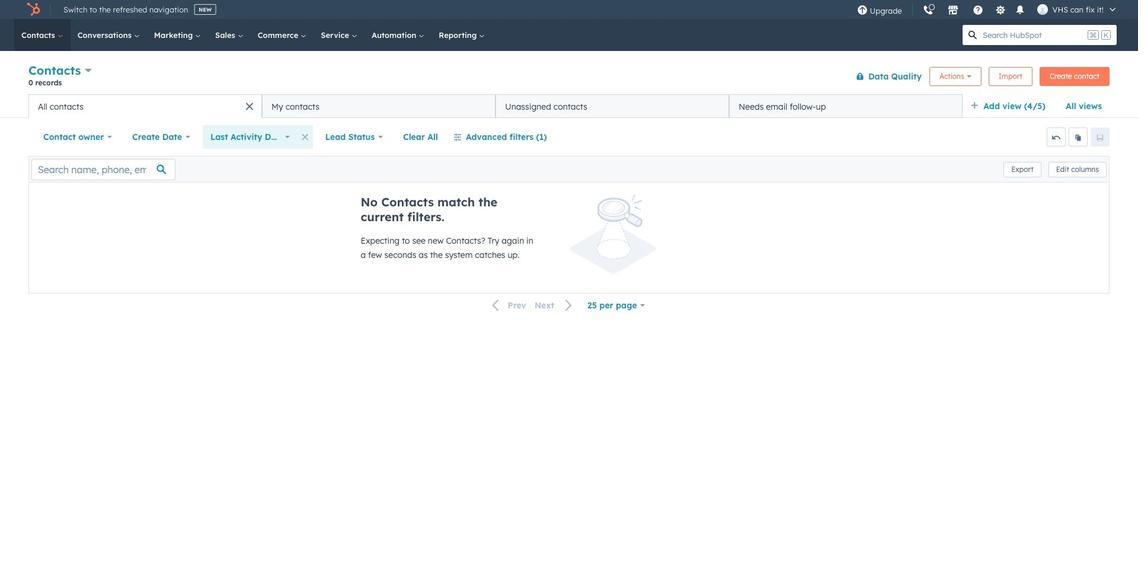 Task type: locate. For each thing, give the bounding box(es) containing it.
pagination navigation
[[485, 298, 580, 313]]

marketplaces image
[[948, 5, 959, 16]]

banner
[[28, 61, 1110, 94]]

jer mill image
[[1038, 4, 1048, 15]]

menu
[[851, 0, 1124, 20]]

Search name, phone, email addresses, or company search field
[[31, 159, 176, 180]]



Task type: describe. For each thing, give the bounding box(es) containing it.
Search HubSpot search field
[[983, 25, 1086, 45]]



Task type: vqa. For each thing, say whether or not it's contained in the screenshot.
'group'
no



